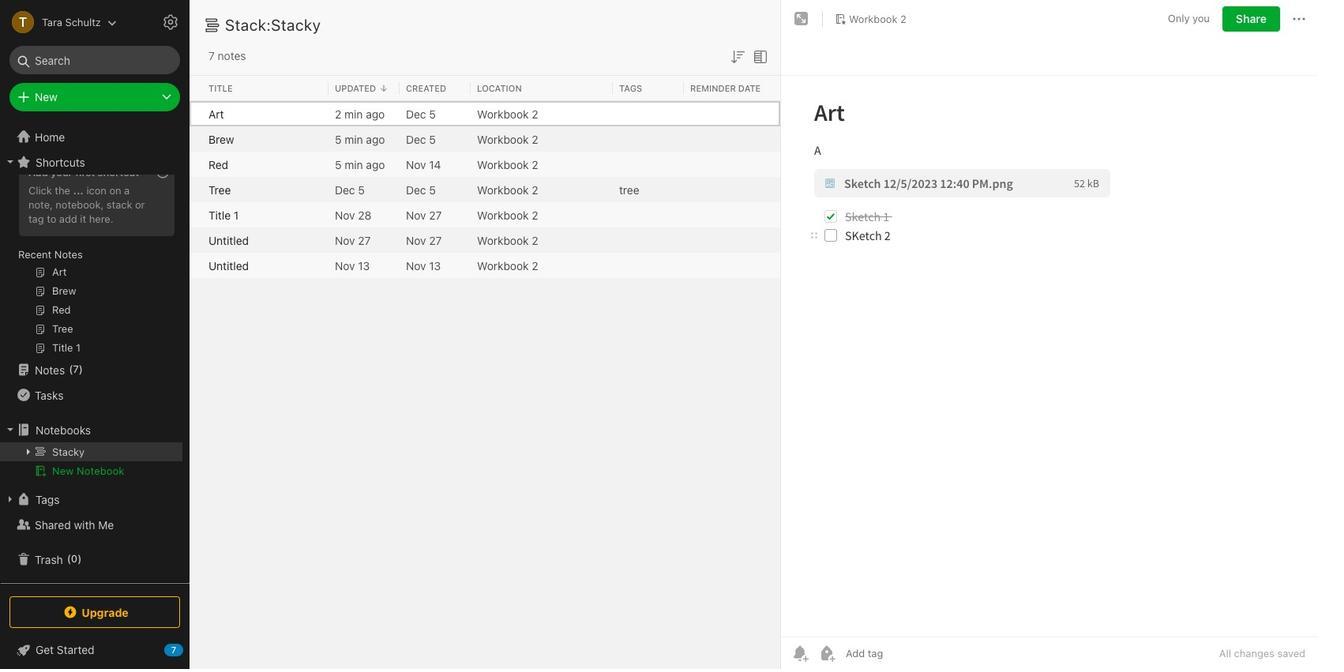 Task type: describe. For each thing, give the bounding box(es) containing it.
saved
[[1278, 647, 1306, 660]]

recent notes
[[18, 248, 83, 261]]

5 up nov 28
[[335, 158, 342, 171]]

5 down created
[[429, 107, 436, 120]]

red
[[209, 158, 228, 171]]

shared with me link
[[0, 512, 182, 537]]

tags button
[[0, 487, 182, 512]]

7 notes
[[209, 49, 246, 62]]

dec 5 up nov 14 at top left
[[406, 132, 436, 146]]

) for trash
[[78, 552, 82, 565]]

tags inside row group
[[619, 83, 642, 93]]

note list element
[[190, 0, 781, 669]]

here.
[[89, 212, 113, 225]]

you
[[1193, 12, 1210, 25]]

add a reminder image
[[791, 644, 810, 663]]

1 ago from the top
[[366, 107, 385, 120]]

new notebook group
[[0, 442, 182, 487]]

title for title 1
[[209, 208, 231, 222]]

ago for dec
[[366, 132, 385, 146]]

changes
[[1234, 647, 1275, 660]]

2 min ago
[[335, 107, 385, 120]]

only you
[[1168, 12, 1210, 25]]

min for dec 5
[[345, 132, 363, 146]]

click the ...
[[28, 184, 84, 197]]

settings image
[[161, 13, 180, 32]]

tag
[[28, 212, 44, 225]]

to
[[47, 212, 56, 225]]

) for notes
[[79, 363, 83, 375]]

tree
[[209, 183, 231, 196]]

tags inside button
[[36, 493, 60, 506]]

2 nov 13 from the left
[[406, 259, 441, 272]]

tasks button
[[0, 382, 182, 408]]

1 min from the top
[[344, 107, 363, 120]]

notes inside notes ( 7 )
[[35, 363, 65, 376]]

cell inside tree
[[0, 442, 182, 461]]

first
[[75, 166, 95, 179]]

click
[[28, 184, 52, 197]]

icon
[[86, 184, 107, 197]]

me
[[98, 518, 114, 531]]

click to collapse image
[[184, 640, 196, 659]]

share
[[1236, 12, 1267, 25]]

2 13 from the left
[[429, 259, 441, 272]]

( for trash
[[67, 552, 71, 565]]

Account field
[[0, 6, 117, 38]]

0
[[71, 552, 78, 565]]

tasks
[[35, 388, 64, 402]]

brew
[[209, 132, 234, 146]]

new for new
[[35, 90, 57, 103]]

tree containing home
[[0, 124, 190, 582]]

5 down 14
[[429, 183, 436, 196]]

workbook 2 button
[[829, 8, 912, 30]]

row group containing title
[[190, 76, 780, 101]]

stack
[[107, 198, 132, 211]]

5 down 2 min ago
[[335, 132, 342, 146]]

arrow image
[[22, 446, 35, 458]]

dec 5 up nov 28
[[335, 183, 365, 196]]

5 min ago for nov 14
[[335, 158, 385, 171]]

more actions image
[[1290, 9, 1309, 28]]

updated
[[335, 83, 376, 93]]

trash
[[35, 553, 63, 566]]

add
[[28, 166, 48, 179]]

trash ( 0 )
[[35, 552, 82, 566]]

dec down created
[[406, 107, 426, 120]]

expand tags image
[[4, 493, 17, 506]]

with
[[74, 518, 95, 531]]

dec up nov 14 at top left
[[406, 132, 426, 146]]

created
[[406, 83, 446, 93]]

stack:stacky
[[225, 16, 321, 34]]

More actions field
[[1290, 6, 1309, 32]]

1 nov 13 from the left
[[335, 259, 370, 272]]

notebooks
[[36, 423, 91, 436]]

add tag image
[[818, 644, 837, 663]]

14
[[429, 158, 441, 171]]

shortcut
[[98, 166, 139, 179]]

28
[[358, 208, 372, 222]]

tree
[[619, 183, 640, 196]]



Task type: locate. For each thing, give the bounding box(es) containing it.
shortcuts button
[[0, 149, 182, 175]]

1 vertical spatial tags
[[36, 493, 60, 506]]

cell
[[190, 101, 202, 126], [684, 126, 780, 152], [684, 152, 780, 177], [684, 177, 780, 202], [684, 202, 780, 227], [684, 227, 780, 253], [684, 253, 780, 278], [0, 442, 182, 461]]

2 vertical spatial 7
[[171, 645, 176, 655]]

all
[[1220, 647, 1231, 660]]

notebooks link
[[0, 417, 182, 442]]

expand notebooks image
[[4, 423, 17, 436]]

1 vertical spatial 5 min ago
[[335, 158, 385, 171]]

shared
[[35, 518, 71, 531]]

0 horizontal spatial 13
[[358, 259, 370, 272]]

( inside notes ( 7 )
[[69, 363, 73, 375]]

tree
[[0, 124, 190, 582]]

7 inside notes ( 7 )
[[73, 363, 79, 375]]

nov
[[406, 158, 426, 171], [335, 208, 355, 222], [406, 208, 426, 222], [335, 233, 355, 247], [406, 233, 426, 247], [335, 259, 355, 272], [406, 259, 426, 272]]

reminder date
[[690, 83, 761, 93]]

1 horizontal spatial 7
[[171, 645, 176, 655]]

( up tasks button
[[69, 363, 73, 375]]

View options field
[[747, 46, 770, 66]]

7 inside help and learning task checklist field
[[171, 645, 176, 655]]

27 for 28
[[429, 208, 442, 222]]

) inside trash ( 0 )
[[78, 552, 82, 565]]

schultz
[[65, 15, 101, 28]]

) up tasks button
[[79, 363, 83, 375]]

row group containing art
[[190, 101, 780, 278]]

tara schultz
[[42, 15, 101, 28]]

3 min from the top
[[345, 158, 363, 171]]

1 vertical spatial untitled
[[209, 259, 249, 272]]

new left the notebook
[[52, 464, 74, 477]]

new notebook
[[52, 464, 124, 477]]

notes ( 7 )
[[35, 363, 83, 376]]

sort options image
[[728, 47, 747, 66]]

7 left notes
[[209, 49, 215, 62]]

2 inside button
[[901, 12, 907, 25]]

shared with me
[[35, 518, 114, 531]]

dec down nov 14 at top left
[[406, 183, 426, 196]]

2 untitled from the top
[[209, 259, 249, 272]]

title up art
[[209, 83, 233, 93]]

min
[[344, 107, 363, 120], [345, 132, 363, 146], [345, 158, 363, 171]]

the
[[55, 184, 70, 197]]

1 untitled from the top
[[209, 233, 249, 247]]

0 vertical spatial min
[[344, 107, 363, 120]]

workbook 2 inside button
[[849, 12, 907, 25]]

note,
[[28, 198, 53, 211]]

share button
[[1223, 6, 1280, 32]]

all changes saved
[[1220, 647, 1306, 660]]

icon on a note, notebook, stack or tag to add it here.
[[28, 184, 145, 225]]

0 horizontal spatial tags
[[36, 493, 60, 506]]

7 inside the note list element
[[209, 49, 215, 62]]

home
[[35, 130, 65, 143]]

location
[[477, 83, 522, 93]]

0 vertical spatial notes
[[54, 248, 83, 261]]

upgrade button
[[9, 596, 180, 628]]

0 horizontal spatial 7
[[73, 363, 79, 375]]

1 vertical spatial 7
[[73, 363, 79, 375]]

on
[[109, 184, 121, 197]]

notebook,
[[56, 198, 104, 211]]

ago down 2 min ago
[[366, 132, 385, 146]]

27 for 27
[[429, 233, 442, 247]]

upgrade
[[82, 605, 129, 619]]

notes
[[54, 248, 83, 261], [35, 363, 65, 376]]

home link
[[0, 124, 190, 149]]

new for new notebook
[[52, 464, 74, 477]]

1 horizontal spatial tags
[[619, 83, 642, 93]]

2
[[901, 12, 907, 25], [335, 107, 341, 120], [532, 107, 538, 120], [532, 132, 538, 146], [532, 158, 538, 171], [532, 183, 538, 196], [532, 208, 538, 222], [532, 233, 538, 247], [532, 259, 538, 272]]

nov 28
[[335, 208, 372, 222]]

new inside button
[[52, 464, 74, 477]]

untitled for nov 27
[[209, 233, 249, 247]]

art
[[209, 107, 224, 120]]

nov 27
[[406, 208, 442, 222], [335, 233, 371, 247], [406, 233, 442, 247]]

) inside notes ( 7 )
[[79, 363, 83, 375]]

dec 5 down nov 14 at top left
[[406, 183, 436, 196]]

0 horizontal spatial nov 13
[[335, 259, 370, 272]]

title for title
[[209, 83, 233, 93]]

1
[[234, 208, 239, 222]]

None search field
[[21, 46, 169, 74]]

1 row group from the top
[[190, 76, 780, 101]]

ago down updated
[[366, 107, 385, 120]]

row group
[[190, 76, 780, 101], [190, 101, 780, 278]]

1 title from the top
[[209, 83, 233, 93]]

0 vertical spatial )
[[79, 363, 83, 375]]

title left 1 on the left top of page
[[209, 208, 231, 222]]

0 vertical spatial ago
[[366, 107, 385, 120]]

7 for 7
[[171, 645, 176, 655]]

notebook
[[77, 464, 124, 477]]

1 vertical spatial (
[[67, 552, 71, 565]]

0 vertical spatial 7
[[209, 49, 215, 62]]

Sort field
[[728, 46, 747, 66]]

nov 13
[[335, 259, 370, 272], [406, 259, 441, 272]]

dec 5
[[406, 107, 436, 120], [406, 132, 436, 146], [335, 183, 365, 196], [406, 183, 436, 196]]

2 vertical spatial ago
[[366, 158, 385, 171]]

13
[[358, 259, 370, 272], [429, 259, 441, 272]]

1 5 min ago from the top
[[335, 132, 385, 146]]

ago
[[366, 107, 385, 120], [366, 132, 385, 146], [366, 158, 385, 171]]

tara
[[42, 15, 62, 28]]

notes up tasks
[[35, 363, 65, 376]]

Help and Learning task checklist field
[[0, 637, 190, 663]]

min down 2 min ago
[[345, 132, 363, 146]]

it
[[80, 212, 86, 225]]

group containing add your first shortcut
[[0, 152, 182, 363]]

or
[[135, 198, 145, 211]]

note window element
[[781, 0, 1318, 669]]

new
[[35, 90, 57, 103], [52, 464, 74, 477]]

1 vertical spatial min
[[345, 132, 363, 146]]

( for notes
[[69, 363, 73, 375]]

min down updated
[[344, 107, 363, 120]]

0 vertical spatial 5 min ago
[[335, 132, 385, 146]]

1 horizontal spatial 13
[[429, 259, 441, 272]]

2 horizontal spatial 7
[[209, 49, 215, 62]]

dec up nov 28
[[335, 183, 355, 196]]

1 horizontal spatial nov 13
[[406, 259, 441, 272]]

title 1
[[209, 208, 239, 222]]

recent
[[18, 248, 52, 261]]

2 row group from the top
[[190, 101, 780, 278]]

tags
[[619, 83, 642, 93], [36, 493, 60, 506]]

5 up 14
[[429, 132, 436, 146]]

7 left click to collapse image
[[171, 645, 176, 655]]

) right trash
[[78, 552, 82, 565]]

get started
[[36, 643, 94, 656]]

0 vertical spatial new
[[35, 90, 57, 103]]

new notebook button
[[0, 461, 182, 480]]

new inside popup button
[[35, 90, 57, 103]]

(
[[69, 363, 73, 375], [67, 552, 71, 565]]

0 vertical spatial (
[[69, 363, 73, 375]]

( right trash
[[67, 552, 71, 565]]

add
[[59, 212, 77, 225]]

dec
[[406, 107, 426, 120], [406, 132, 426, 146], [335, 183, 355, 196], [406, 183, 426, 196]]

2 vertical spatial min
[[345, 158, 363, 171]]

...
[[73, 184, 84, 197]]

ago left nov 14 at top left
[[366, 158, 385, 171]]

7 up tasks button
[[73, 363, 79, 375]]

group
[[0, 152, 182, 363]]

get
[[36, 643, 54, 656]]

min up nov 28
[[345, 158, 363, 171]]

( inside trash ( 0 )
[[67, 552, 71, 565]]

1 vertical spatial notes
[[35, 363, 65, 376]]

2 title from the top
[[209, 208, 231, 222]]

2 5 min ago from the top
[[335, 158, 385, 171]]

3 ago from the top
[[366, 158, 385, 171]]

2 ago from the top
[[366, 132, 385, 146]]

new up "home" at the top of page
[[35, 90, 57, 103]]

notes
[[218, 49, 246, 62]]

dec 5 down created
[[406, 107, 436, 120]]

0 vertical spatial title
[[209, 83, 233, 93]]

untitled
[[209, 233, 249, 247], [209, 259, 249, 272]]

2 min from the top
[[345, 132, 363, 146]]

only
[[1168, 12, 1190, 25]]

untitled for nov 13
[[209, 259, 249, 272]]

date
[[738, 83, 761, 93]]

min for nov 14
[[345, 158, 363, 171]]

workbook inside button
[[849, 12, 898, 25]]

workbook 2
[[849, 12, 907, 25], [477, 107, 538, 120], [477, 132, 538, 146], [477, 158, 538, 171], [477, 183, 538, 196], [477, 208, 538, 222], [477, 233, 538, 247], [477, 259, 538, 272]]

1 vertical spatial new
[[52, 464, 74, 477]]

shortcuts
[[36, 155, 85, 169]]

started
[[57, 643, 94, 656]]

27
[[429, 208, 442, 222], [358, 233, 371, 247], [429, 233, 442, 247]]

notes right the recent
[[54, 248, 83, 261]]

1 vertical spatial )
[[78, 552, 82, 565]]

nov 14
[[406, 158, 441, 171]]

add your first shortcut
[[28, 166, 139, 179]]

nov 27 for 28
[[406, 208, 442, 222]]

1 vertical spatial ago
[[366, 132, 385, 146]]

Search text field
[[21, 46, 169, 74]]

0 vertical spatial untitled
[[209, 233, 249, 247]]

7 for 7 notes
[[209, 49, 215, 62]]

0 vertical spatial tags
[[619, 83, 642, 93]]

title
[[209, 83, 233, 93], [209, 208, 231, 222]]

5 up '28'
[[358, 183, 365, 196]]

your
[[51, 166, 73, 179]]

Note Editor text field
[[781, 76, 1318, 637]]

5
[[429, 107, 436, 120], [335, 132, 342, 146], [429, 132, 436, 146], [335, 158, 342, 171], [358, 183, 365, 196], [429, 183, 436, 196]]

new button
[[9, 83, 180, 111]]

workbook
[[849, 12, 898, 25], [477, 107, 529, 120], [477, 132, 529, 146], [477, 158, 529, 171], [477, 183, 529, 196], [477, 208, 529, 222], [477, 233, 529, 247], [477, 259, 529, 272]]

)
[[79, 363, 83, 375], [78, 552, 82, 565]]

nov 27 for 27
[[406, 233, 442, 247]]

expand note image
[[792, 9, 811, 28]]

1 vertical spatial title
[[209, 208, 231, 222]]

5 min ago for dec 5
[[335, 132, 385, 146]]

Add tag field
[[844, 646, 963, 660]]

5 min ago
[[335, 132, 385, 146], [335, 158, 385, 171]]

1 13 from the left
[[358, 259, 370, 272]]

notes inside group
[[54, 248, 83, 261]]

ago for nov
[[366, 158, 385, 171]]

a
[[124, 184, 130, 197]]

reminder
[[690, 83, 736, 93]]



Task type: vqa. For each thing, say whether or not it's contained in the screenshot.
Updated
yes



